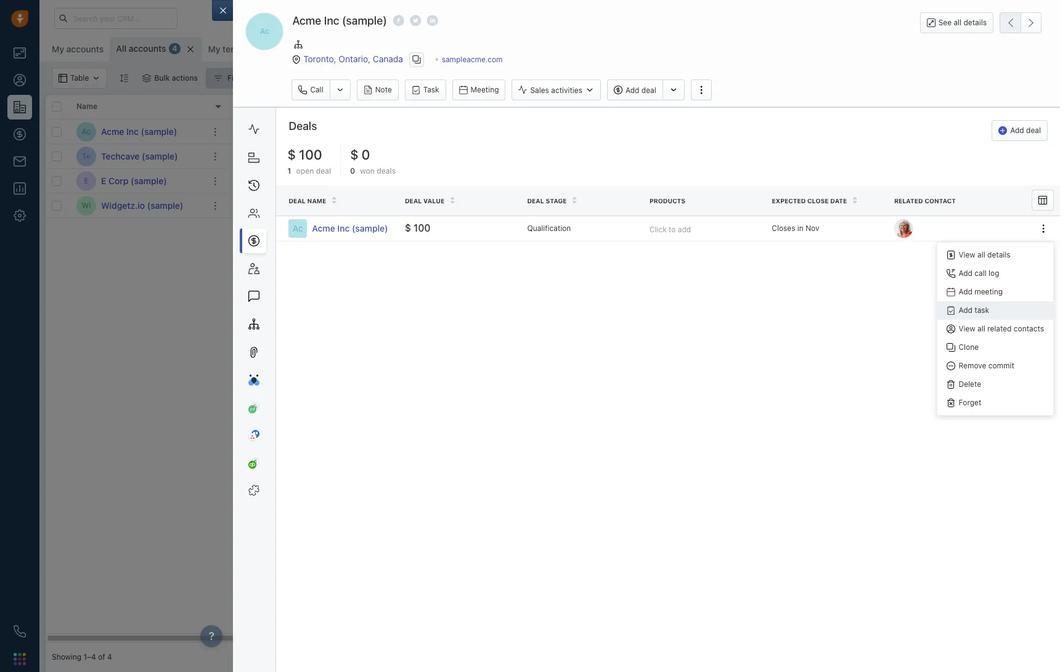 Task type: describe. For each thing, give the bounding box(es) containing it.
due in 2 days
[[663, 201, 709, 210]]

(sample) up ⌘
[[342, 14, 387, 27]]

see all details
[[939, 18, 987, 27]]

amount
[[465, 102, 492, 111]]

s image
[[237, 146, 257, 166]]

0 vertical spatial add
[[364, 176, 378, 186]]

see.
[[999, 330, 1018, 342]]

sampletechcave.com
[[329, 152, 403, 161]]

closes in nov
[[772, 224, 820, 233]]

$ for $ 5,600
[[422, 200, 428, 211]]

sales owner
[[514, 102, 558, 111]]

see
[[939, 18, 952, 27]]

2 vertical spatial inc
[[338, 223, 350, 234]]

delete
[[959, 380, 982, 389]]

$ 0 0 won deals
[[350, 147, 396, 175]]

the
[[1012, 320, 1027, 331]]

techcave (sample)
[[101, 151, 178, 161]]

view for view all related contacts
[[959, 325, 976, 334]]

all
[[116, 43, 126, 54]]

sales activities
[[531, 86, 583, 95]]

e corp (sample)
[[101, 175, 167, 186]]

task
[[424, 85, 439, 95]]

all for see all details
[[954, 18, 962, 27]]

want
[[962, 330, 984, 342]]

(sample) up techcave (sample)
[[141, 126, 177, 137]]

due
[[663, 201, 676, 210]]

filter
[[228, 73, 246, 83]]

close
[[808, 198, 829, 205]]

linkedin circled image
[[427, 14, 438, 27]]

more...
[[328, 44, 353, 54]]

contact
[[925, 197, 956, 205]]

2 horizontal spatial ac
[[293, 223, 303, 234]]

$ 100
[[405, 223, 431, 234]]

(sample) down widgetz.io
[[352, 223, 388, 234]]

qualification
[[527, 224, 571, 233]]

3 more...
[[321, 44, 353, 54]]

tags
[[699, 102, 716, 111]]

1 horizontal spatial acme inc (sample) link
[[312, 223, 393, 235]]

add inside add filters to narrow down the accounts you want to see.
[[889, 320, 907, 331]]

4 inside all accounts 4
[[172, 44, 177, 53]]

open deals amount
[[422, 102, 492, 111]]

to down won
[[355, 176, 362, 186]]

j image
[[237, 196, 257, 216]]

name
[[307, 198, 326, 205]]

ac inside button
[[260, 27, 269, 36]]

(sample) down e corp (sample) link
[[147, 200, 183, 211]]

remove commit
[[959, 362, 1015, 371]]

narrow
[[950, 320, 982, 331]]

deals inside $ 0 0 won deals
[[377, 166, 396, 175]]

3
[[321, 44, 326, 54]]

owner
[[536, 102, 558, 111]]

row group containing acme inc (sample)
[[46, 120, 231, 218]]

0 vertical spatial inc
[[324, 14, 339, 27]]

wi
[[82, 201, 91, 210]]

100 for $ 100
[[414, 223, 431, 234]]

of
[[98, 653, 105, 663]]

100 for $ 100 1 open deal
[[299, 147, 322, 163]]

showing
[[52, 653, 81, 663]]

freshworks switcher image
[[14, 654, 26, 666]]

0 vertical spatial deal
[[642, 86, 657, 95]]

widgetz.io (sample) link
[[101, 199, 183, 212]]

sales for sales activities
[[531, 86, 549, 95]]

⌘
[[366, 45, 373, 54]]

press space to select this row. row containing $ 5,600
[[231, 194, 903, 218]]

my for my territory accounts
[[208, 44, 220, 54]]

techcave (sample) link
[[101, 150, 178, 162]]

website
[[329, 102, 359, 111]]

value
[[424, 198, 445, 205]]

all for view all details
[[978, 251, 986, 260]]

0 horizontal spatial contacts
[[266, 102, 298, 111]]

forget
[[959, 399, 982, 408]]

expected close date
[[772, 198, 848, 205]]

meeting
[[975, 288, 1003, 297]]

details for see all details
[[964, 18, 987, 27]]

(sample) up e corp (sample)
[[142, 151, 178, 161]]

view all related contacts
[[959, 325, 1045, 334]]

my territory accounts
[[208, 44, 296, 54]]

j image
[[237, 171, 257, 191]]

related
[[988, 325, 1012, 334]]

phone
[[792, 102, 815, 111]]

$ for $ 0 0 won deals
[[350, 147, 359, 163]]

1–4
[[84, 653, 96, 663]]

3 more... button
[[304, 41, 360, 58]]

0 horizontal spatial 0
[[350, 166, 355, 175]]

add call log
[[959, 269, 1000, 278]]

container_wx8msf4aqz5i3rn1 image for bulk actions button
[[143, 74, 151, 83]]

$ for $ 0
[[422, 175, 428, 186]]

$ 5,600
[[422, 200, 457, 211]]

0 vertical spatial acme inc (sample)
[[293, 14, 387, 27]]

in for due
[[678, 201, 684, 210]]

5,600
[[430, 200, 457, 211]]

deal name
[[289, 198, 326, 205]]

expected
[[772, 198, 806, 205]]

all for view all related contacts
[[978, 325, 986, 334]]

acme inc (sample) for top acme inc (sample) link
[[101, 126, 177, 137]]

0 vertical spatial acme
[[293, 14, 321, 27]]

techcave
[[101, 151, 140, 161]]

widgetz.io
[[101, 200, 145, 211]]

call link
[[292, 80, 330, 101]]

deal for deal stage
[[527, 198, 544, 205]]

phone element
[[7, 620, 32, 644]]

$ 100 1 open deal
[[288, 147, 331, 175]]

e corp (sample) link
[[101, 175, 167, 187]]

my for my accounts
[[52, 44, 64, 54]]

actions
[[172, 73, 198, 83]]

call button
[[292, 80, 330, 101]]

related contacts
[[237, 102, 298, 111]]

5036153947 link
[[792, 199, 837, 212]]

note button
[[357, 80, 399, 101]]

date
[[831, 198, 848, 205]]

days
[[692, 201, 709, 210]]

grid containing $ 0
[[46, 95, 903, 643]]

ac button
[[246, 12, 284, 51]]

+
[[329, 176, 334, 186]]

click inside "press space to select this row." row
[[336, 176, 353, 186]]

+ click to add
[[329, 176, 378, 186]]



Task type: vqa. For each thing, say whether or not it's contained in the screenshot.
Filter at the top left of the page
yes



Task type: locate. For each thing, give the bounding box(es) containing it.
5036153947
[[792, 200, 837, 209]]

2 horizontal spatial 0
[[430, 175, 437, 186]]

1 vertical spatial deal
[[1027, 126, 1042, 135]]

2 vertical spatial acme
[[312, 223, 335, 234]]

my accounts button
[[46, 37, 110, 62], [52, 44, 104, 54]]

add
[[364, 176, 378, 186], [678, 225, 691, 234]]

my accounts
[[52, 44, 104, 54]]

in left 2
[[678, 201, 684, 210]]

0 horizontal spatial details
[[964, 18, 987, 27]]

name
[[76, 102, 97, 111]]

click down due
[[650, 225, 667, 234]]

view up add call log
[[959, 251, 976, 260]]

press space to select this row. row containing sampletechcave.com
[[231, 144, 903, 169]]

by
[[248, 73, 257, 83]]

e for e corp (sample)
[[101, 175, 106, 186]]

all inside button
[[954, 18, 962, 27]]

open
[[296, 166, 314, 175]]

acme inc (sample)
[[293, 14, 387, 27], [101, 126, 177, 137], [312, 223, 388, 234]]

territory
[[223, 44, 256, 54]]

0 vertical spatial related
[[237, 102, 264, 111]]

⌘ o
[[366, 45, 381, 54]]

task button
[[405, 80, 446, 101]]

deal left name
[[289, 198, 306, 205]]

4 up bulk actions
[[172, 44, 177, 53]]

1 vertical spatial add deal button
[[992, 120, 1048, 141]]

te
[[82, 152, 91, 161]]

sales inside dialog
[[531, 86, 549, 95]]

$ for $ 100 1 open deal
[[288, 147, 296, 163]]

1 my from the left
[[52, 44, 64, 54]]

filters
[[910, 320, 936, 331]]

click
[[336, 176, 353, 186], [650, 225, 667, 234]]

0 for $ 0 0 won deals
[[362, 147, 370, 163]]

$ left the "5,600"
[[422, 200, 428, 211]]

$ inside $ 0 0 won deals
[[350, 147, 359, 163]]

to down due
[[669, 225, 676, 234]]

container_wx8msf4aqz5i3rn1 image for filter by "button" on the top left of page
[[214, 74, 223, 83]]

2 vertical spatial ac
[[293, 223, 303, 234]]

james
[[529, 201, 552, 210]]

sampletechcave.com link
[[329, 152, 403, 161]]

view all details link
[[938, 246, 1054, 265]]

bulk actions button
[[135, 68, 206, 89]]

accounts inside add filters to narrow down the accounts you want to see.
[[898, 330, 940, 342]]

2 vertical spatial acme inc (sample)
[[312, 223, 388, 234]]

2 deal from the left
[[405, 198, 422, 205]]

1 vertical spatial ac
[[82, 127, 91, 136]]

to left see.
[[987, 330, 996, 342]]

accounts left all
[[66, 44, 104, 54]]

to right filters
[[939, 320, 948, 331]]

100 inside $ 100 1 open deal
[[299, 147, 322, 163]]

1 deal from the left
[[289, 198, 306, 205]]

contacts up deals
[[266, 102, 298, 111]]

acme for acme inc (sample) link to the right
[[312, 223, 335, 234]]

deal for deal value
[[405, 198, 422, 205]]

0 vertical spatial 100
[[299, 147, 322, 163]]

1 horizontal spatial container_wx8msf4aqz5i3rn1 image
[[214, 74, 223, 83]]

deal left the stage
[[527, 198, 544, 205]]

my
[[52, 44, 64, 54], [208, 44, 220, 54]]

contacts right related
[[1014, 325, 1045, 334]]

deal for deal name
[[289, 198, 306, 205]]

deal
[[642, 86, 657, 95], [1027, 126, 1042, 135], [316, 166, 331, 175]]

container_wx8msf4aqz5i3rn1 image left the bulk
[[143, 74, 151, 83]]

details right see
[[964, 18, 987, 27]]

0 vertical spatial all
[[954, 18, 962, 27]]

ac up the my territory accounts
[[260, 27, 269, 36]]

1 vertical spatial deals
[[377, 166, 396, 175]]

container_wx8msf4aqz5i3rn1 image
[[143, 74, 151, 83], [214, 74, 223, 83]]

nov
[[806, 224, 820, 233]]

$ up 1
[[288, 147, 296, 163]]

1 vertical spatial view
[[959, 325, 976, 334]]

1 vertical spatial all
[[978, 251, 986, 260]]

2 row group from the left
[[231, 120, 903, 218]]

1 horizontal spatial 4
[[172, 44, 177, 53]]

1 horizontal spatial add deal button
[[992, 120, 1048, 141]]

1 horizontal spatial deals
[[443, 102, 463, 111]]

1 horizontal spatial deal
[[642, 86, 657, 95]]

1 vertical spatial related
[[895, 197, 924, 205]]

related for related contact
[[895, 197, 924, 205]]

accounts left the you
[[898, 330, 940, 342]]

press space to select this row. row containing widgetz.io (sample)
[[46, 194, 231, 218]]

grid
[[46, 95, 903, 643]]

2 horizontal spatial deal
[[527, 198, 544, 205]]

0 horizontal spatial add
[[364, 176, 378, 186]]

acme inc (sample) link up techcave (sample)
[[101, 125, 177, 138]]

1 row group from the left
[[46, 120, 231, 218]]

inc up 3 more... button
[[324, 14, 339, 27]]

acme down name
[[312, 223, 335, 234]]

1 vertical spatial details
[[988, 251, 1011, 260]]

cell
[[416, 120, 508, 144], [508, 120, 601, 144], [601, 120, 693, 144], [693, 120, 786, 144], [786, 120, 878, 144], [416, 144, 508, 168], [508, 144, 601, 168], [601, 144, 693, 168], [693, 144, 786, 168], [786, 144, 878, 168]]

1 horizontal spatial deal
[[405, 198, 422, 205]]

accounts right all
[[129, 43, 166, 54]]

my territory accounts button
[[202, 37, 301, 62], [208, 44, 296, 54]]

corp
[[109, 175, 129, 186]]

1 horizontal spatial ac
[[260, 27, 269, 36]]

1 horizontal spatial e
[[101, 175, 106, 186]]

press space to select this row. row containing e corp (sample)
[[46, 169, 231, 194]]

widgetz.io link
[[329, 201, 365, 210]]

click right the +
[[336, 176, 353, 186]]

0 horizontal spatial related
[[237, 102, 264, 111]]

phone image
[[14, 626, 26, 638]]

$ down "deal value"
[[405, 223, 411, 234]]

click to add
[[650, 225, 691, 234]]

related for related contacts
[[237, 102, 264, 111]]

in inside "press space to select this row." row
[[678, 201, 684, 210]]

details
[[964, 18, 987, 27], [988, 251, 1011, 260]]

details inside button
[[964, 18, 987, 27]]

2 container_wx8msf4aqz5i3rn1 image from the left
[[214, 74, 223, 83]]

0 horizontal spatial add deal
[[626, 86, 657, 95]]

1
[[288, 166, 291, 175]]

in for closes
[[798, 224, 804, 233]]

0 horizontal spatial in
[[678, 201, 684, 210]]

toronto, ontario, canada
[[304, 53, 403, 64]]

accounts right territory
[[258, 44, 296, 54]]

acme inside "press space to select this row." row
[[101, 126, 124, 137]]

1 horizontal spatial related
[[895, 197, 924, 205]]

showing 1–4 of 4
[[52, 653, 112, 663]]

0 vertical spatial click
[[336, 176, 353, 186]]

1 horizontal spatial details
[[988, 251, 1011, 260]]

container_wx8msf4aqz5i3rn1 image left filter
[[214, 74, 223, 83]]

acme inc (sample) for acme inc (sample) link to the right
[[312, 223, 388, 234]]

e left 'corp'
[[101, 175, 106, 186]]

acme inc (sample) up more...
[[293, 14, 387, 27]]

press space to select this row. row
[[46, 120, 231, 144], [231, 120, 903, 144], [46, 144, 231, 169], [231, 144, 903, 169], [46, 169, 231, 194], [231, 169, 903, 194], [46, 194, 231, 218], [231, 194, 903, 218]]

remove
[[959, 362, 987, 371]]

1 vertical spatial 100
[[414, 223, 431, 234]]

related left contact
[[895, 197, 924, 205]]

o
[[375, 45, 381, 54]]

0 for $ 0
[[430, 175, 437, 186]]

0 horizontal spatial ac
[[82, 127, 91, 136]]

won
[[360, 166, 375, 175]]

0 horizontal spatial my
[[52, 44, 64, 54]]

stage
[[546, 198, 567, 205]]

sales up sales owner
[[531, 86, 549, 95]]

0 horizontal spatial 4
[[107, 653, 112, 663]]

products
[[650, 197, 686, 205]]

$ up "deal value"
[[422, 175, 428, 186]]

container_wx8msf4aqz5i3rn1 image inside filter by "button"
[[214, 74, 223, 83]]

commit
[[989, 362, 1015, 371]]

0 horizontal spatial e
[[84, 176, 89, 186]]

acme inc (sample) down name row
[[101, 126, 177, 137]]

1 horizontal spatial contacts
[[1014, 325, 1045, 334]]

$ inside $ 100 1 open deal
[[288, 147, 296, 163]]

0 horizontal spatial deal
[[316, 166, 331, 175]]

next activity
[[607, 102, 653, 111]]

2 horizontal spatial deal
[[1027, 126, 1042, 135]]

facebook circled image
[[393, 14, 404, 27]]

view up clone on the right bottom of the page
[[959, 325, 976, 334]]

add task
[[959, 306, 990, 315]]

3 deal from the left
[[527, 198, 544, 205]]

0
[[362, 147, 370, 163], [350, 166, 355, 175], [430, 175, 437, 186]]

details for view all details
[[988, 251, 1011, 260]]

100 down "deal value"
[[414, 223, 431, 234]]

(sample) up widgetz.io (sample) on the left top
[[131, 175, 167, 186]]

related up l icon at the left of the page
[[237, 102, 264, 111]]

related
[[237, 102, 264, 111], [895, 197, 924, 205]]

inc down name row
[[126, 126, 139, 137]]

acme inc (sample) down widgetz.io
[[312, 223, 388, 234]]

0 vertical spatial add deal button
[[607, 80, 663, 101]]

view for view all details
[[959, 251, 976, 260]]

deal left value
[[405, 198, 422, 205]]

dialog containing $ 100
[[212, 0, 1061, 673]]

1 vertical spatial add deal
[[1011, 126, 1042, 135]]

meeting
[[471, 85, 499, 95]]

name row
[[46, 95, 231, 120]]

deal stage
[[527, 198, 567, 205]]

in left 'nov'
[[798, 224, 804, 233]]

twitter circled image
[[410, 14, 421, 27]]

1 horizontal spatial click
[[650, 225, 667, 234]]

1 vertical spatial click
[[650, 225, 667, 234]]

ac
[[260, 27, 269, 36], [82, 127, 91, 136], [293, 223, 303, 234]]

bulk
[[154, 73, 170, 83]]

open
[[422, 102, 441, 111]]

all accounts 4
[[116, 43, 177, 54]]

0 vertical spatial acme inc (sample) link
[[101, 125, 177, 138]]

send email image
[[939, 13, 947, 24]]

1 horizontal spatial add
[[678, 225, 691, 234]]

next
[[607, 102, 624, 111]]

0 vertical spatial contacts
[[266, 102, 298, 111]]

0 vertical spatial in
[[678, 201, 684, 210]]

press space to select this row. row containing $ 0
[[231, 169, 903, 194]]

0 horizontal spatial add deal button
[[607, 80, 663, 101]]

0 vertical spatial sales
[[531, 86, 549, 95]]

1 horizontal spatial my
[[208, 44, 220, 54]]

view all details
[[959, 251, 1011, 260]]

e
[[101, 175, 106, 186], [84, 176, 89, 186]]

2 view from the top
[[959, 325, 976, 334]]

0 vertical spatial 4
[[172, 44, 177, 53]]

0 vertical spatial add deal
[[626, 86, 657, 95]]

deal inside $ 100 1 open deal
[[316, 166, 331, 175]]

ontario,
[[339, 53, 371, 64]]

1 container_wx8msf4aqz5i3rn1 image from the left
[[143, 74, 151, 83]]

row group
[[46, 120, 231, 218], [231, 120, 903, 218]]

2 my from the left
[[208, 44, 220, 54]]

acme inc (sample) inside "press space to select this row." row
[[101, 126, 177, 137]]

1 vertical spatial 4
[[107, 653, 112, 663]]

0 horizontal spatial 100
[[299, 147, 322, 163]]

1 view from the top
[[959, 251, 976, 260]]

1 horizontal spatial 0
[[362, 147, 370, 163]]

you
[[943, 330, 960, 342]]

widgetz.io
[[329, 201, 365, 210]]

add down due in 2 days
[[678, 225, 691, 234]]

add down won
[[364, 176, 378, 186]]

1 horizontal spatial add deal
[[1011, 126, 1042, 135]]

0 horizontal spatial deals
[[377, 166, 396, 175]]

inc down widgetz.io
[[338, 223, 350, 234]]

1 horizontal spatial in
[[798, 224, 804, 233]]

0 horizontal spatial acme inc (sample) link
[[101, 125, 177, 138]]

click inside dialog
[[650, 225, 667, 234]]

deals
[[289, 120, 317, 133]]

all up call at right top
[[978, 251, 986, 260]]

sales activities button
[[512, 80, 607, 101], [512, 80, 601, 101]]

0 up won
[[362, 147, 370, 163]]

activities
[[551, 86, 583, 95]]

0 up + click to add
[[350, 166, 355, 175]]

0 horizontal spatial container_wx8msf4aqz5i3rn1 image
[[143, 74, 151, 83]]

dialog
[[212, 0, 1061, 673]]

to
[[355, 176, 362, 186], [669, 225, 676, 234], [939, 320, 948, 331], [987, 330, 996, 342]]

ac down deal name
[[293, 223, 303, 234]]

4 right of
[[107, 653, 112, 663]]

1 vertical spatial contacts
[[1014, 325, 1045, 334]]

1 vertical spatial sales
[[514, 102, 534, 111]]

2 vertical spatial all
[[978, 325, 986, 334]]

all left related
[[978, 325, 986, 334]]

press space to select this row. row containing techcave (sample)
[[46, 144, 231, 169]]

acme up 3
[[293, 14, 321, 27]]

all accounts link
[[116, 43, 166, 55]]

in inside dialog
[[798, 224, 804, 233]]

0 vertical spatial details
[[964, 18, 987, 27]]

1 vertical spatial acme inc (sample)
[[101, 126, 177, 137]]

1 vertical spatial acme inc (sample) link
[[312, 223, 393, 235]]

sales left the owner
[[514, 102, 534, 111]]

add meeting
[[959, 288, 1003, 297]]

press space to select this row. row containing acme inc (sample)
[[46, 120, 231, 144]]

0 horizontal spatial deal
[[289, 198, 306, 205]]

1 horizontal spatial 100
[[414, 223, 431, 234]]

e inside e corp (sample) link
[[101, 175, 106, 186]]

add inside dialog
[[678, 225, 691, 234]]

deals right won
[[377, 166, 396, 175]]

in
[[678, 201, 684, 210], [798, 224, 804, 233]]

$ up + click to add
[[350, 147, 359, 163]]

filter by button
[[206, 68, 265, 89]]

1 vertical spatial acme
[[101, 126, 124, 137]]

0 vertical spatial deals
[[443, 102, 463, 111]]

e for e
[[84, 176, 89, 186]]

acme for top acme inc (sample) link
[[101, 126, 124, 137]]

details up log at the top right of the page
[[988, 251, 1011, 260]]

down
[[985, 320, 1010, 331]]

1 vertical spatial in
[[798, 224, 804, 233]]

deals right open at the top left of the page
[[443, 102, 463, 111]]

0 vertical spatial view
[[959, 251, 976, 260]]

0 horizontal spatial click
[[336, 176, 353, 186]]

acme inc (sample) link down widgetz.io
[[312, 223, 393, 235]]

Search your CRM... text field
[[54, 8, 178, 29]]

closes
[[772, 224, 796, 233]]

call
[[310, 85, 324, 95]]

related contact
[[895, 197, 956, 205]]

sampleacme.com link
[[442, 55, 503, 64]]

0 vertical spatial ac
[[260, 27, 269, 36]]

acme inc (sample) link
[[101, 125, 177, 138], [312, 223, 393, 235]]

widgetz.io (sample)
[[101, 200, 183, 211]]

ac up te
[[82, 127, 91, 136]]

to inside dialog
[[669, 225, 676, 234]]

container_wx8msf4aqz5i3rn1 image inside bulk actions button
[[143, 74, 151, 83]]

1 vertical spatial inc
[[126, 126, 139, 137]]

note
[[375, 85, 392, 95]]

sales
[[531, 86, 549, 95], [514, 102, 534, 111]]

row group containing $ 0
[[231, 120, 903, 218]]

0 up value
[[430, 175, 437, 186]]

sales for sales owner
[[514, 102, 534, 111]]

bulk actions
[[154, 73, 198, 83]]

100 up open
[[299, 147, 322, 163]]

e down te
[[84, 176, 89, 186]]

all right see
[[954, 18, 962, 27]]

l image
[[237, 122, 257, 142]]

2 vertical spatial deal
[[316, 166, 331, 175]]

1 vertical spatial add
[[678, 225, 691, 234]]

$ for $ 100
[[405, 223, 411, 234]]

peterson
[[554, 201, 585, 210]]

acme up techcave on the left top of the page
[[101, 126, 124, 137]]



